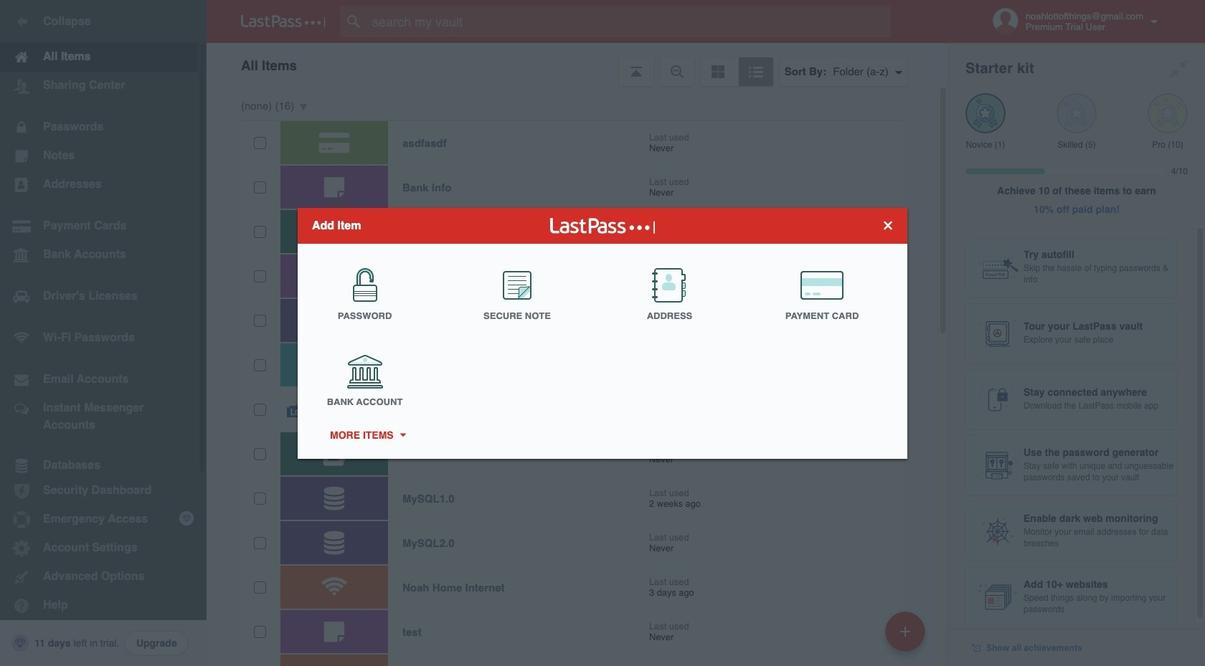 Task type: vqa. For each thing, say whether or not it's contained in the screenshot.
text field
no



Task type: describe. For each thing, give the bounding box(es) containing it.
Search search field
[[340, 6, 913, 37]]

vault options navigation
[[207, 43, 949, 86]]

search my vault text field
[[340, 6, 913, 37]]

caret right image
[[398, 433, 408, 437]]

new item image
[[901, 627, 911, 637]]



Task type: locate. For each thing, give the bounding box(es) containing it.
main navigation navigation
[[0, 0, 207, 667]]

lastpass image
[[241, 15, 326, 28]]

dialog
[[298, 208, 908, 459]]

new item navigation
[[880, 608, 934, 667]]



